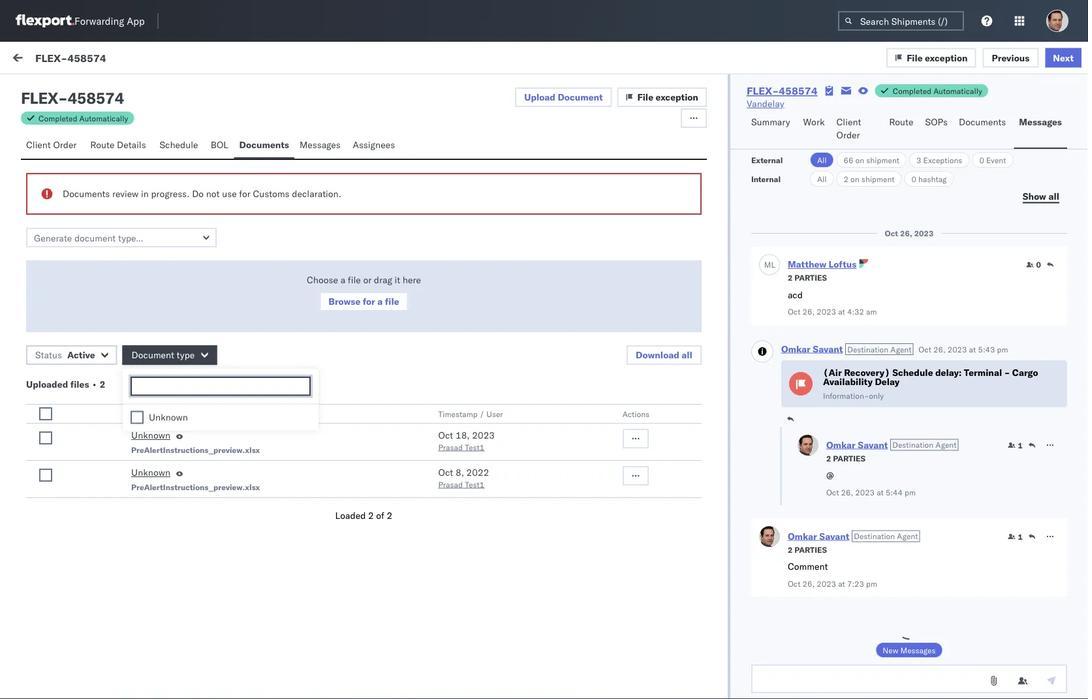 Task type: describe. For each thing, give the bounding box(es) containing it.
hashtag
[[919, 174, 947, 184]]

create
[[296, 438, 322, 450]]

1 button for @
[[1008, 440, 1023, 451]]

to
[[181, 223, 189, 234]]

1 horizontal spatial messages
[[901, 645, 936, 655]]

66
[[844, 155, 854, 165]]

or
[[363, 274, 372, 286]]

2023, for you
[[405, 498, 431, 509]]

prealertinstructions_preview.xlsx for oct 18, 2023
[[131, 445, 260, 455]]

message
[[40, 113, 72, 123]]

schedule inside (air recovery) schedule delay: terminal - cargo availability delay information-only
[[893, 367, 933, 378]]

recovery)
[[844, 367, 890, 378]]

savant down generate document type... text field
[[93, 259, 121, 270]]

1 vertical spatial completed
[[39, 113, 77, 123]]

at for comment
[[839, 579, 846, 589]]

omkar up latent messaging test.
[[63, 141, 91, 153]]

client order for the leftmost client order button
[[26, 139, 77, 151]]

2022
[[467, 467, 489, 478]]

agent for comment
[[897, 531, 918, 541]]

2023 inside comment oct 26, 2023 at 7:23 pm
[[817, 579, 837, 589]]

am inside the 'acd oct 26, 2023 at 4:32 am'
[[867, 307, 877, 317]]

1 oct 26, 2023, 5:45 pm edt from the top
[[371, 413, 488, 424]]

loftus
[[829, 259, 857, 270]]

26, inside the 'acd oct 26, 2023 at 4:32 am'
[[803, 307, 815, 317]]

latent
[[39, 164, 66, 175]]

1 horizontal spatial messages button
[[1014, 110, 1068, 149]]

0 horizontal spatial client order button
[[21, 133, 85, 159]]

active
[[67, 349, 95, 361]]

5:43
[[978, 344, 995, 354]]

savant up warehouse
[[93, 390, 121, 401]]

1 horizontal spatial documents button
[[954, 110, 1014, 149]]

unknown down with on the left of page
[[131, 467, 170, 478]]

0 vertical spatial am
[[44, 223, 57, 234]]

next
[[1053, 52, 1074, 63]]

test1 for 2022
[[465, 480, 485, 489]]

26, left here in the left of the page
[[389, 269, 403, 281]]

delay inside (air recovery) schedule delay: terminal - cargo availability delay information-only
[[875, 376, 900, 388]]

uploaded files ∙ 2
[[26, 379, 105, 390]]

new messages button
[[876, 643, 943, 658]]

timestamp / user button
[[436, 406, 597, 419]]

0 horizontal spatial automatically
[[79, 113, 128, 123]]

2023 inside the 'acd oct 26, 2023 at 4:32 am'
[[817, 307, 837, 317]]

client for the right client order button
[[837, 116, 862, 128]]

do
[[192, 188, 204, 199]]

Search Shipments (/) text field
[[838, 11, 964, 31]]

2 parties for acd
[[788, 273, 827, 283]]

acd
[[788, 289, 803, 300]]

forwarding
[[74, 15, 124, 27]]

a inside button
[[378, 296, 383, 307]]

related work item/shipment
[[849, 113, 951, 123]]

contract
[[175, 438, 210, 450]]

omkar left ∙
[[63, 390, 91, 401]]

4 edt from the top
[[471, 413, 488, 424]]

omkar savant for oct 26, 2023, 6:30 pm edt
[[63, 259, 121, 270]]

delayed.
[[304, 497, 339, 508]]

1 5:45 from the top
[[433, 413, 453, 424]]

2023, for a
[[405, 211, 431, 222]]

2 up @
[[827, 454, 831, 463]]

edt for a
[[471, 211, 488, 222]]

download all button
[[627, 345, 702, 365]]

will
[[279, 438, 294, 450]]

2 up comment
[[788, 545, 793, 555]]

oct 18, 2023 prasad test1
[[439, 430, 495, 452]]

comment
[[788, 561, 828, 572]]

5:44
[[886, 487, 903, 497]]

26, down 0 hashtag
[[901, 229, 913, 238]]

1 horizontal spatial flex-458574
[[747, 84, 818, 97]]

comment oct 26, 2023 at 7:23 pm
[[788, 561, 878, 589]]

oct 26, 2023, 7:00 pm edt
[[371, 211, 488, 222]]

2 up acd
[[788, 273, 793, 283]]

2 right of
[[387, 510, 393, 521]]

show all button
[[1015, 187, 1068, 206]]

omkar savant destination agent for comment
[[788, 531, 918, 542]]

sops button
[[920, 110, 954, 149]]

acd oct 26, 2023 at 4:32 am
[[788, 289, 877, 317]]

internal (0)
[[88, 83, 139, 94]]

Generate document type... text field
[[26, 228, 217, 247]]

omkar up @
[[827, 439, 856, 451]]

timestamp
[[439, 409, 478, 419]]

unknown up ∙
[[90, 340, 131, 352]]

5 omkar savant from the top
[[63, 390, 121, 401]]

uploaded
[[26, 379, 68, 390]]

choose a file or drag it here
[[307, 274, 421, 286]]

documents review in progress. do not use for customs declaration.
[[63, 188, 342, 199]]

actions
[[623, 409, 650, 419]]

upload document
[[525, 91, 603, 103]]

browse
[[329, 296, 361, 307]]

(0) for external (0)
[[58, 83, 75, 94]]

0 vertical spatial flex-458574
[[35, 51, 106, 64]]

browse for a file
[[329, 296, 399, 307]]

pm for a
[[455, 211, 469, 222]]

document for type
[[132, 349, 174, 361]]

exception: for exception: unknown customs hold type
[[41, 340, 88, 352]]

notifying
[[70, 497, 106, 508]]

parties for acd
[[795, 273, 827, 283]]

all for download all
[[682, 349, 693, 361]]

3 edt from the top
[[471, 269, 488, 281]]

status active
[[35, 349, 95, 361]]

1 horizontal spatial type
[[197, 340, 218, 352]]

0 horizontal spatial a
[[82, 223, 87, 234]]

at for @
[[877, 487, 884, 497]]

edt for you
[[471, 498, 488, 509]]

route for route details
[[90, 139, 115, 151]]

0 horizontal spatial exception
[[656, 91, 699, 103]]

work for my
[[37, 50, 71, 68]]

0 vertical spatial agent
[[891, 344, 912, 354]]

flexport. image
[[16, 14, 74, 27]]

3 exceptions
[[917, 155, 963, 165]]

oct 26, 2023, 7:22 pm edt
[[371, 152, 488, 163]]

omkar down acd
[[782, 343, 811, 355]]

documents for the left documents button
[[239, 139, 289, 151]]

latent messaging test.
[[39, 164, 133, 175]]

established,
[[212, 438, 263, 450]]

document for type
[[131, 409, 170, 419]]

partnership.
[[77, 451, 128, 463]]

internal (0) button
[[82, 77, 146, 103]]

declaration.
[[292, 188, 342, 199]]

(air recovery) schedule delay: terminal - cargo availability delay information-only
[[823, 367, 1039, 401]]

app
[[127, 15, 145, 27]]

pm for latent messaging test.
[[455, 152, 469, 163]]

unknown up this
[[149, 412, 188, 423]]

pm for @
[[905, 487, 916, 497]]

3 pm from the top
[[455, 269, 469, 281]]

previous
[[992, 52, 1030, 63]]

type inside "document type / filename" button
[[172, 409, 190, 419]]

internal for internal (0)
[[88, 83, 120, 94]]

0 horizontal spatial messages button
[[294, 133, 348, 159]]

2023 up delay:
[[948, 344, 967, 354]]

26, left the timestamp
[[389, 413, 403, 424]]

route details
[[90, 139, 146, 151]]

&
[[218, 497, 224, 508]]

great
[[76, 438, 97, 450]]

savant down partnership.
[[93, 474, 121, 486]]

26, up loaded 2 of 2
[[389, 498, 403, 509]]

oct inside oct 18, 2023 prasad test1
[[439, 430, 453, 441]]

order for the leftmost client order button
[[53, 139, 77, 151]]

improve
[[192, 223, 225, 234]]

0 vertical spatial exception
[[925, 52, 968, 63]]

at left 5:43 at the right of page
[[969, 344, 976, 354]]

savant up "(air"
[[813, 343, 843, 355]]

3
[[917, 155, 922, 165]]

exception: warehouse devan delay
[[41, 412, 196, 423]]

devan
[[141, 412, 169, 423]]

bol
[[211, 139, 228, 151]]

omkar savant for latent
[[63, 141, 121, 153]]

parties for comment
[[795, 545, 827, 555]]

with
[[137, 438, 155, 450]]

destination for comment
[[854, 531, 895, 541]]

0 vertical spatial destination
[[848, 344, 889, 354]]

7:22
[[433, 152, 453, 163]]

documents for documents review in progress. do not use for customs declaration.
[[63, 188, 110, 199]]

1 for comment
[[1018, 532, 1023, 542]]

26, up delay:
[[934, 344, 946, 354]]

2 parties button for comment
[[788, 544, 827, 555]]

2023 inside @ oct 26, 2023 at 5:44 pm
[[856, 487, 875, 497]]

internal for internal
[[752, 174, 781, 184]]

shipment for 2 on shipment
[[862, 174, 895, 184]]

prealertinstructions_preview.xlsx for oct 8, 2022
[[131, 482, 260, 492]]

oct inside oct 8, 2022 prasad test1
[[439, 467, 453, 478]]

unknown down devan in the bottom left of the page
[[131, 430, 170, 441]]

savant down review
[[93, 200, 121, 212]]

browse for a file button
[[320, 292, 408, 311]]

user
[[487, 409, 503, 419]]

1 horizontal spatial client order button
[[832, 110, 884, 149]]

k
[[209, 497, 215, 508]]

0 horizontal spatial documents button
[[234, 133, 294, 159]]

prasad for 8,
[[439, 480, 463, 489]]

0 vertical spatial customs
[[253, 188, 290, 199]]

we
[[266, 438, 277, 450]]

sops
[[926, 116, 948, 128]]

upload
[[525, 91, 556, 103]]

edt for latent messaging test.
[[471, 152, 488, 163]]

2 horizontal spatial pm
[[998, 344, 1009, 354]]

delay:
[[936, 367, 962, 378]]

l
[[771, 260, 776, 269]]

at for acd
[[839, 307, 846, 317]]

k,
[[226, 497, 235, 508]]

all button for 66
[[810, 152, 834, 168]]

timestamp / user
[[439, 409, 503, 419]]

route for route
[[890, 116, 914, 128]]

omkar savant button for comment
[[788, 531, 850, 542]]

0 vertical spatial file
[[907, 52, 923, 63]]

1 vertical spatial customs
[[133, 340, 172, 352]]

document type
[[132, 349, 195, 361]]

2 oct 26, 2023, 5:45 pm edt from the top
[[371, 498, 488, 509]]

all for 2
[[817, 174, 827, 184]]

savant up exception: unknown customs hold type
[[93, 318, 121, 329]]

filename
[[198, 409, 233, 419]]

destination for @
[[893, 440, 934, 450]]

route details button
[[85, 133, 154, 159]]

2 down 66
[[844, 174, 849, 184]]



Task type: locate. For each thing, give the bounding box(es) containing it.
0 horizontal spatial work
[[127, 54, 148, 65]]

- inside (air recovery) schedule delay: terminal - cargo availability delay information-only
[[1005, 367, 1010, 378]]

1 horizontal spatial internal
[[752, 174, 781, 184]]

edt right 7:22 on the top left
[[471, 152, 488, 163]]

0 horizontal spatial flex-458574
[[35, 51, 106, 64]]

oct 26, 2023
[[885, 229, 934, 238]]

prasad down 18,
[[439, 442, 463, 452]]

0 horizontal spatial all
[[682, 349, 693, 361]]

messaging
[[68, 164, 112, 175]]

information-
[[823, 391, 869, 401]]

0 vertical spatial messages
[[1020, 116, 1062, 128]]

customs right use
[[253, 188, 290, 199]]

2 flex- 458574 from the top
[[848, 498, 910, 509]]

exceptions
[[924, 155, 963, 165]]

0 vertical spatial automatically
[[934, 86, 983, 96]]

omkar savant button up "(air"
[[782, 343, 843, 355]]

2 vertical spatial destination
[[854, 531, 895, 541]]

0 vertical spatial file exception
[[907, 52, 968, 63]]

flex-458574 down forwarding app link
[[35, 51, 106, 64]]

1 all from the top
[[817, 155, 827, 165]]

0 for event
[[980, 155, 985, 165]]

0 horizontal spatial (0)
[[58, 83, 75, 94]]

2 / from the left
[[480, 409, 485, 419]]

1 horizontal spatial file exception
[[907, 52, 968, 63]]

omkar savant for we
[[63, 474, 121, 486]]

0 vertical spatial exception:
[[41, 340, 88, 352]]

1 edt from the top
[[471, 152, 488, 163]]

2 parties for @
[[827, 454, 866, 463]]

on right 66
[[856, 155, 865, 165]]

4 omkar savant from the top
[[63, 318, 121, 329]]

0 horizontal spatial order
[[53, 139, 77, 151]]

26, inside @ oct 26, 2023 at 5:44 pm
[[841, 487, 854, 497]]

2 vertical spatial pm
[[867, 579, 878, 589]]

documents for right documents button
[[959, 116, 1007, 128]]

0 horizontal spatial work
[[37, 50, 71, 68]]

delay up contract
[[171, 412, 196, 423]]

5 pm from the top
[[455, 498, 469, 509]]

exception: for exception: warehouse devan delay
[[41, 412, 88, 423]]

0 vertical spatial internal
[[88, 83, 120, 94]]

/ inside button
[[192, 409, 196, 419]]

exception: up the is on the bottom left of page
[[41, 412, 88, 423]]

1 horizontal spatial documents
[[239, 139, 289, 151]]

4 flex- 458574 from the top
[[848, 655, 910, 666]]

2 horizontal spatial messages
[[1020, 116, 1062, 128]]

oct 26, 2023, 5:45 pm edt
[[371, 413, 488, 424], [371, 498, 488, 509]]

external inside button
[[21, 83, 55, 94]]

0 vertical spatial all
[[817, 155, 827, 165]]

flex-458574 up vandelay
[[747, 84, 818, 97]]

2023 left 5:44
[[856, 487, 875, 497]]

review
[[112, 188, 139, 199]]

work up external (0)
[[37, 50, 71, 68]]

internal down import
[[88, 83, 120, 94]]

omkar up 'notifying'
[[63, 474, 91, 486]]

None checkbox
[[39, 407, 52, 421], [39, 469, 52, 482], [39, 407, 52, 421], [39, 469, 52, 482]]

all
[[1049, 190, 1060, 202], [682, 349, 693, 361]]

2023 down comment
[[817, 579, 837, 589]]

2 all button from the top
[[810, 171, 834, 187]]

document inside document type button
[[132, 349, 174, 361]]

messages for the left "messages" button
[[300, 139, 341, 151]]

2 1 from the top
[[1018, 532, 1023, 542]]

0 vertical spatial for
[[239, 188, 251, 199]]

0 vertical spatial 1
[[1018, 440, 1023, 450]]

client order up 66
[[837, 116, 862, 141]]

2 parties button for acd
[[788, 272, 827, 283]]

2 prealertinstructions_preview.xlsx from the top
[[131, 482, 260, 492]]

external (0)
[[21, 83, 75, 94]]

0 horizontal spatial route
[[90, 139, 115, 151]]

progress.
[[151, 188, 190, 199]]

prealertinstructions_preview.xlsx down document type / filename
[[131, 445, 260, 455]]

omkar savant destination agent up @ oct 26, 2023 at 5:44 pm
[[827, 439, 957, 451]]

0 vertical spatial type
[[197, 340, 218, 352]]

schedule
[[160, 139, 198, 151], [893, 367, 933, 378]]

1 horizontal spatial external
[[752, 155, 783, 165]]

2 vertical spatial 0
[[1037, 260, 1042, 270]]

resize handle column header
[[350, 109, 365, 691], [588, 109, 604, 691], [827, 109, 842, 691], [1065, 109, 1081, 691]]

2023 inside oct 18, 2023 prasad test1
[[472, 430, 495, 441]]

schedule left delay:
[[893, 367, 933, 378]]

all button for 2
[[810, 171, 834, 187]]

1 flex- 458574 from the top
[[848, 152, 910, 163]]

3 resize handle column header from the left
[[827, 109, 842, 691]]

0 vertical spatial document
[[558, 91, 603, 103]]

2 edt from the top
[[471, 211, 488, 222]]

0 vertical spatial file
[[348, 274, 361, 286]]

2 parties down matthew
[[788, 273, 827, 283]]

order
[[837, 129, 860, 141], [53, 139, 77, 151]]

completed down flex - 458574
[[39, 113, 77, 123]]

2 parties button up @
[[827, 452, 866, 464]]

0 horizontal spatial client order
[[26, 139, 77, 151]]

1 1 button from the top
[[1008, 440, 1023, 451]]

3 flex- 458574 from the top
[[848, 583, 910, 594]]

internal
[[88, 83, 120, 94], [752, 174, 781, 184]]

agent for @
[[936, 440, 957, 450]]

omkar down filing
[[63, 259, 91, 270]]

has
[[264, 497, 279, 508]]

1 horizontal spatial for
[[363, 296, 375, 307]]

1 vertical spatial delay
[[171, 412, 196, 423]]

0 horizontal spatial 0
[[912, 174, 917, 184]]

1 vertical spatial omkar savant destination agent
[[827, 439, 957, 451]]

1 vertical spatial all button
[[810, 171, 834, 187]]

client order for the right client order button
[[837, 116, 862, 141]]

0 horizontal spatial file exception
[[638, 91, 699, 103]]

document type / filename
[[131, 409, 233, 419]]

1 horizontal spatial pm
[[905, 487, 916, 497]]

2 test1 from the top
[[465, 480, 485, 489]]

0 vertical spatial test1
[[465, 442, 485, 452]]

2 prasad from the top
[[439, 480, 463, 489]]

pm inside @ oct 26, 2023 at 5:44 pm
[[905, 487, 916, 497]]

1 for @
[[1018, 440, 1023, 450]]

pm inside comment oct 26, 2023 at 7:23 pm
[[867, 579, 878, 589]]

pm up 18,
[[455, 413, 469, 424]]

document right upload
[[558, 91, 603, 103]]

None text field
[[752, 665, 1068, 693]]

26, inside comment oct 26, 2023 at 7:23 pm
[[803, 579, 815, 589]]

1 vertical spatial oct 26, 2023, 5:45 pm edt
[[371, 498, 488, 509]]

assignees
[[353, 139, 395, 151]]

destination
[[848, 344, 889, 354], [893, 440, 934, 450], [854, 531, 895, 541]]

exception: unknown customs hold type
[[41, 340, 218, 352]]

0 horizontal spatial client
[[26, 139, 51, 151]]

26, left 7:00
[[389, 211, 403, 222]]

on for 2
[[851, 174, 860, 184]]

2 left of
[[368, 510, 374, 521]]

1 horizontal spatial completed
[[893, 86, 932, 96]]

all left 2 on shipment on the top right of page
[[817, 174, 827, 184]]

it
[[395, 274, 400, 286]]

1 vertical spatial all
[[682, 349, 693, 361]]

1 all button from the top
[[810, 152, 834, 168]]

test1
[[465, 442, 485, 452], [465, 480, 485, 489]]

omkar savant up active
[[63, 318, 121, 329]]

route inside button
[[90, 139, 115, 151]]

0 vertical spatial shipment
[[867, 155, 900, 165]]

1 button for comment
[[1008, 532, 1023, 542]]

2 pm from the top
[[455, 211, 469, 222]]

all button left 66
[[810, 152, 834, 168]]

oct 26, 2023, 5:45 pm edt up 18,
[[371, 413, 488, 424]]

schedule inside "button"
[[160, 139, 198, 151]]

at inside @ oct 26, 2023 at 5:44 pm
[[877, 487, 884, 497]]

2 all from the top
[[817, 174, 827, 184]]

order down related
[[837, 129, 860, 141]]

0 for hashtag
[[912, 174, 917, 184]]

omkar savant destination agent for @
[[827, 439, 957, 451]]

cargo
[[1013, 367, 1039, 378]]

my work
[[13, 50, 71, 68]]

1 horizontal spatial client
[[837, 116, 862, 128]]

prealertinstructions_preview.xlsx
[[131, 445, 260, 455], [131, 482, 260, 492]]

agent up (air recovery) schedule delay: terminal - cargo availability delay information-only at the bottom
[[891, 344, 912, 354]]

0 vertical spatial 2 parties
[[788, 273, 827, 283]]

at inside comment oct 26, 2023 at 7:23 pm
[[839, 579, 846, 589]]

pm right 7:22 on the top left
[[455, 152, 469, 163]]

messages for rightmost "messages" button
[[1020, 116, 1062, 128]]

/ left user
[[480, 409, 485, 419]]

all button
[[810, 152, 834, 168], [810, 171, 834, 187]]

None checkbox
[[131, 411, 144, 424], [39, 432, 52, 445], [131, 411, 144, 424], [39, 432, 52, 445]]

26, down assignees
[[389, 152, 403, 163]]

oct 26, 2023 at 5:43 pm
[[919, 344, 1009, 354]]

prealertinstructions_preview.xlsx up shipment,
[[131, 482, 260, 492]]

file inside button
[[385, 296, 399, 307]]

1
[[1018, 440, 1023, 450], [1018, 532, 1023, 542]]

client for the leftmost client order button
[[26, 139, 51, 151]]

client order button up 66
[[832, 110, 884, 149]]

client order button up the latent
[[21, 133, 85, 159]]

1 test1 from the top
[[465, 442, 485, 452]]

0 vertical spatial on
[[856, 155, 865, 165]]

import work button
[[92, 42, 153, 77]]

4 resize handle column header from the left
[[1065, 109, 1081, 691]]

0 hashtag
[[912, 174, 947, 184]]

1 vertical spatial shipment
[[862, 174, 895, 184]]

vandelay link
[[747, 97, 785, 110]]

1 vertical spatial omkar savant button
[[827, 439, 888, 451]]

for inside button
[[363, 296, 375, 307]]

1 pm from the top
[[455, 152, 469, 163]]

2 right ∙
[[100, 379, 105, 390]]

2 1 button from the top
[[1008, 532, 1023, 542]]

/
[[192, 409, 196, 419], [480, 409, 485, 419]]

document inside "document type / filename" button
[[131, 409, 170, 419]]

0 vertical spatial external
[[21, 83, 55, 94]]

savant up test.
[[93, 141, 121, 153]]

2 parties for comment
[[788, 545, 827, 555]]

delay
[[875, 376, 900, 388], [171, 412, 196, 423]]

0 horizontal spatial schedule
[[160, 139, 198, 151]]

(0) for internal (0)
[[122, 83, 139, 94]]

1 vertical spatial unknown link
[[131, 466, 170, 482]]

savant up @ oct 26, 2023 at 5:44 pm
[[858, 439, 888, 451]]

prasad for 18,
[[439, 442, 463, 452]]

omkar savant button
[[782, 343, 843, 355], [827, 439, 888, 451], [788, 531, 850, 542]]

my
[[13, 50, 34, 68]]

route left sops
[[890, 116, 914, 128]]

prasad inside oct 18, 2023 prasad test1
[[439, 442, 463, 452]]

2 unknown link from the top
[[131, 466, 170, 482]]

unknown link for oct 18, 2023
[[131, 429, 170, 445]]

1 vertical spatial on
[[851, 174, 860, 184]]

of
[[376, 510, 385, 521]]

1 2023, from the top
[[405, 152, 431, 163]]

1 horizontal spatial am
[[867, 307, 877, 317]]

0 vertical spatial 0
[[980, 155, 985, 165]]

1 vertical spatial 0
[[912, 174, 917, 184]]

here
[[403, 274, 421, 286]]

internal inside button
[[88, 83, 120, 94]]

please
[[324, 510, 351, 521]]

2 2023, from the top
[[405, 211, 431, 222]]

test1 inside oct 8, 2022 prasad test1
[[465, 480, 485, 489]]

route up the messaging at left top
[[90, 139, 115, 151]]

external down my work
[[21, 83, 55, 94]]

pm for comment
[[867, 579, 878, 589]]

1 vertical spatial for
[[363, 296, 375, 307]]

1 prasad from the top
[[439, 442, 463, 452]]

warehouse
[[90, 412, 139, 423]]

all for 66
[[817, 155, 827, 165]]

we
[[39, 497, 52, 508]]

5:45 up oct 18, 2023 prasad test1
[[433, 413, 453, 424]]

None text field
[[135, 381, 310, 393]]

1 vertical spatial 2 parties
[[827, 454, 866, 463]]

1 vertical spatial document
[[132, 349, 174, 361]]

schedule button
[[154, 133, 206, 159]]

lucrative
[[39, 451, 75, 463]]

hold
[[174, 340, 195, 352]]

work right related
[[878, 113, 895, 123]]

matthew loftus
[[788, 259, 857, 270]]

2023 right 18,
[[472, 430, 495, 441]]

2 resize handle column header from the left
[[588, 109, 604, 691]]

on for 66
[[856, 155, 865, 165]]

all button left 2 on shipment on the top right of page
[[810, 171, 834, 187]]

document left type
[[132, 349, 174, 361]]

1 (0) from the left
[[58, 83, 75, 94]]

0 horizontal spatial completed automatically
[[39, 113, 128, 123]]

omkar savant up 'notifying'
[[63, 474, 121, 486]]

1 vertical spatial flex-458574
[[747, 84, 818, 97]]

1 vertical spatial prealertinstructions_preview.xlsx
[[131, 482, 260, 492]]

all left 66
[[817, 155, 827, 165]]

savant
[[93, 141, 121, 153], [93, 200, 121, 212], [93, 259, 121, 270], [93, 318, 121, 329], [813, 343, 843, 355], [93, 390, 121, 401], [858, 439, 888, 451], [93, 474, 121, 486], [820, 531, 850, 542]]

work right summary button
[[804, 116, 825, 128]]

documents up 0 event on the right top of page
[[959, 116, 1007, 128]]

1 horizontal spatial customs
[[253, 188, 290, 199]]

pm down oct 8, 2022 prasad test1
[[455, 498, 469, 509]]

0 horizontal spatial for
[[239, 188, 251, 199]]

1 vertical spatial test1
[[465, 480, 485, 489]]

2 omkar savant from the top
[[63, 200, 121, 212]]

2 horizontal spatial 0
[[1037, 260, 1042, 270]]

0 vertical spatial completed automatically
[[893, 86, 983, 96]]

pm right 7:23
[[867, 579, 878, 589]]

work inside button
[[127, 54, 148, 65]]

agent down (air recovery) schedule delay: terminal - cargo availability delay information-only at the bottom
[[936, 440, 957, 450]]

use
[[222, 188, 237, 199]]

1 horizontal spatial schedule
[[893, 367, 933, 378]]

(air
[[823, 367, 842, 378]]

2 vertical spatial 2 parties
[[788, 545, 827, 555]]

documents button right bol
[[234, 133, 294, 159]]

(0) up message
[[58, 83, 75, 94]]

internal down summary button
[[752, 174, 781, 184]]

shipment for 66 on shipment
[[867, 155, 900, 165]]

1 vertical spatial agent
[[936, 440, 957, 450]]

edt right 6:30
[[471, 269, 488, 281]]

2 on shipment
[[844, 174, 895, 184]]

summary
[[752, 116, 790, 128]]

0 vertical spatial omkar savant destination agent
[[782, 343, 912, 355]]

import work
[[97, 54, 148, 65]]

this is
[[39, 438, 66, 450]]

omkar savant destination agent up comment oct 26, 2023 at 7:23 pm
[[788, 531, 918, 542]]

previous button
[[983, 48, 1039, 67]]

2 exception: from the top
[[41, 412, 88, 423]]

1 vertical spatial schedule
[[893, 367, 933, 378]]

pm right 5:43 at the right of page
[[998, 344, 1009, 354]]

client up the latent
[[26, 139, 51, 151]]

0 vertical spatial omkar savant button
[[782, 343, 843, 355]]

0 vertical spatial schedule
[[160, 139, 198, 151]]

0 event
[[980, 155, 1007, 165]]

1 unknown link from the top
[[131, 429, 170, 445]]

documents down latent messaging test.
[[63, 188, 110, 199]]

destination up 5:44
[[893, 440, 934, 450]]

devan
[[237, 497, 262, 508]]

parties for @
[[833, 454, 866, 463]]

2023 left 4:32
[[817, 307, 837, 317]]

a right filing
[[82, 223, 87, 234]]

we are notifying you that your shipment, k & k, devan has been delayed. please
[[39, 497, 351, 521]]

external for external (0)
[[21, 83, 55, 94]]

26, left 5:44
[[841, 487, 854, 497]]

a
[[82, 223, 87, 234], [341, 274, 346, 286], [378, 296, 383, 307]]

i
[[39, 223, 42, 234]]

2 parties button
[[788, 272, 827, 283], [827, 452, 866, 464], [788, 544, 827, 555]]

omkar up active
[[63, 318, 91, 329]]

1 button
[[1008, 440, 1023, 451], [1008, 532, 1023, 542]]

3 2023, from the top
[[405, 269, 431, 281]]

external for external
[[752, 155, 783, 165]]

at left 7:23
[[839, 579, 846, 589]]

1 omkar savant from the top
[[63, 141, 121, 153]]

1 horizontal spatial client order
[[837, 116, 862, 141]]

0 vertical spatial delay
[[875, 376, 900, 388]]

completed automatically up the item/shipment
[[893, 86, 983, 96]]

0 vertical spatial completed
[[893, 86, 932, 96]]

work inside 'button'
[[804, 116, 825, 128]]

4 2023, from the top
[[405, 413, 431, 424]]

1 horizontal spatial automatically
[[934, 86, 983, 96]]

1 vertical spatial parties
[[833, 454, 866, 463]]

at inside the 'acd oct 26, 2023 at 4:32 am'
[[839, 307, 846, 317]]

forwarding app
[[74, 15, 145, 27]]

2 parties button for @
[[827, 452, 866, 464]]

1 resize handle column header from the left
[[350, 109, 365, 691]]

1 horizontal spatial a
[[341, 274, 346, 286]]

document inside upload document button
[[558, 91, 603, 103]]

1 vertical spatial 1
[[1018, 532, 1023, 542]]

1 prealertinstructions_preview.xlsx from the top
[[131, 445, 260, 455]]

7:23
[[848, 579, 865, 589]]

5 2023, from the top
[[405, 498, 431, 509]]

2 5:45 from the top
[[433, 498, 453, 509]]

for down or
[[363, 296, 375, 307]]

only
[[869, 391, 884, 401]]

2 vertical spatial document
[[131, 409, 170, 419]]

delay up only
[[875, 376, 900, 388]]

omkar up filing
[[63, 200, 91, 212]]

all for show all
[[1049, 190, 1060, 202]]

shipment up 2 on shipment on the top right of page
[[867, 155, 900, 165]]

1 vertical spatial work
[[804, 116, 825, 128]]

automatically up route details
[[79, 113, 128, 123]]

omkar savant button up comment
[[788, 531, 850, 542]]

0 horizontal spatial documents
[[63, 188, 110, 199]]

schedule left bol
[[160, 139, 198, 151]]

oct inside comment oct 26, 2023 at 7:23 pm
[[788, 579, 801, 589]]

0 vertical spatial work
[[37, 50, 71, 68]]

1 vertical spatial work
[[878, 113, 895, 123]]

0 inside button
[[1037, 260, 1042, 270]]

loaded
[[335, 510, 366, 521]]

filing
[[59, 223, 80, 234]]

your
[[145, 497, 163, 508]]

0 vertical spatial all button
[[810, 152, 834, 168]]

route inside button
[[890, 116, 914, 128]]

3 omkar savant from the top
[[63, 259, 121, 270]]

vandelay
[[747, 98, 785, 109]]

file exception
[[907, 52, 968, 63], [638, 91, 699, 103]]

show all
[[1023, 190, 1060, 202]]

savant up comment oct 26, 2023 at 7:23 pm
[[820, 531, 850, 542]]

customs left hold
[[133, 340, 172, 352]]

omkar up comment
[[788, 531, 817, 542]]

work for related
[[878, 113, 895, 123]]

4 pm from the top
[[455, 413, 469, 424]]

exception
[[925, 52, 968, 63], [656, 91, 699, 103]]

1 vertical spatial exception:
[[41, 412, 88, 423]]

2 (0) from the left
[[122, 83, 139, 94]]

omkar savant up filing
[[63, 200, 121, 212]]

is
[[59, 438, 66, 450]]

1 / from the left
[[192, 409, 196, 419]]

1 vertical spatial am
[[867, 307, 877, 317]]

omkar savant for i
[[63, 200, 121, 212]]

/ inside button
[[480, 409, 485, 419]]

omkar savant button for @
[[827, 439, 888, 451]]

6 omkar savant from the top
[[63, 474, 121, 486]]

0 horizontal spatial am
[[44, 223, 57, 234]]

terminal
[[964, 367, 1002, 378]]

1 1 from the top
[[1018, 440, 1023, 450]]

not
[[206, 188, 220, 199]]

test1 down 2022
[[465, 480, 485, 489]]

documents button up 0 event on the right top of page
[[954, 110, 1014, 149]]

pm for you
[[455, 498, 469, 509]]

client order button
[[832, 110, 884, 149], [21, 133, 85, 159]]

unknown link for oct 8, 2022
[[131, 466, 170, 482]]

documents right bol "button" at the left of the page
[[239, 139, 289, 151]]

omkar savant button up @
[[827, 439, 888, 451]]

1 exception: from the top
[[41, 340, 88, 352]]

0 vertical spatial documents
[[959, 116, 1007, 128]]

2023, for latent messaging test.
[[405, 152, 431, 163]]

0 horizontal spatial file
[[638, 91, 654, 103]]

test1 inside oct 18, 2023 prasad test1
[[465, 442, 485, 452]]

at left 5:44
[[877, 487, 884, 497]]

@ oct 26, 2023 at 5:44 pm
[[827, 470, 916, 497]]

prasad inside oct 8, 2022 prasad test1
[[439, 480, 463, 489]]

new messages
[[883, 645, 936, 655]]

1 horizontal spatial exception
[[925, 52, 968, 63]]

next button
[[1046, 48, 1082, 67]]

0 horizontal spatial completed
[[39, 113, 77, 123]]

drag
[[374, 274, 392, 286]]

route button
[[884, 110, 920, 149]]

test1 for 2023
[[465, 442, 485, 452]]

messages
[[1020, 116, 1062, 128], [300, 139, 341, 151], [901, 645, 936, 655]]

order for the right client order button
[[837, 129, 860, 141]]

1 vertical spatial file
[[638, 91, 654, 103]]

1 vertical spatial 2 parties button
[[827, 452, 866, 464]]

5 edt from the top
[[471, 498, 488, 509]]

oct inside @ oct 26, 2023 at 5:44 pm
[[827, 487, 839, 497]]

this
[[157, 438, 173, 450]]

2023 down 0 hashtag
[[915, 229, 934, 238]]

pm right 6:30
[[455, 269, 469, 281]]

oct inside the 'acd oct 26, 2023 at 4:32 am'
[[788, 307, 801, 317]]

omkar savant destination agent
[[782, 343, 912, 355], [827, 439, 957, 451], [788, 531, 918, 542]]



Task type: vqa. For each thing, say whether or not it's contained in the screenshot.
"Previous"
yes



